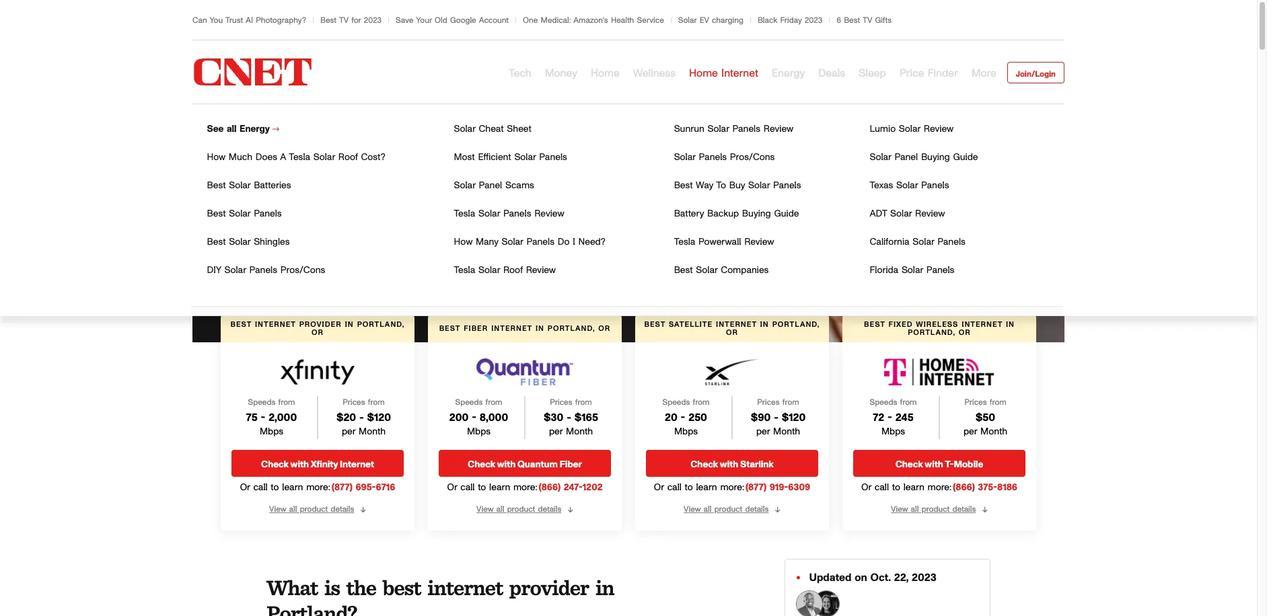 Task type: describe. For each thing, give the bounding box(es) containing it.
deals
[[819, 68, 845, 78]]

0 horizontal spatial 2023
[[364, 16, 382, 24]]

details for $20
[[331, 506, 354, 514]]

panels down shingles
[[249, 266, 277, 275]]

best for best fiber internet in portland, or
[[439, 325, 461, 333]]

to for 2,000
[[271, 484, 279, 493]]

solar panels pros/cons link
[[674, 153, 775, 162]]

solar down best solar panels link
[[229, 238, 251, 247]]

view for 250
[[684, 506, 701, 514]]

or call to learn more: (877) 919-6309
[[654, 484, 810, 493]]

can
[[193, 16, 207, 24]]

or for 200 - 8,000
[[447, 484, 457, 493]]

solar right a
[[314, 153, 335, 162]]

check for 250
[[691, 461, 718, 470]]

or for $30 - $165
[[599, 325, 611, 333]]

tech
[[509, 68, 531, 78]]

in inside best fixed wireless internet in portland, or
[[1006, 321, 1015, 329]]

all for 72 - 245
[[911, 506, 919, 514]]

prices for $50
[[965, 399, 987, 407]]

product for 75 - 2,000
[[300, 506, 328, 514]]

ev
[[700, 16, 709, 24]]

best way to buy solar panels
[[674, 181, 801, 190]]

xfinity
[[311, 461, 338, 470]]

check for 2,000
[[261, 461, 289, 470]]

lumio solar review
[[870, 125, 954, 134]]

headshot of writer hallie seltzer image
[[814, 592, 839, 617]]

best for best solar companies
[[674, 266, 693, 275]]

or for 75 - 2,000
[[240, 484, 250, 493]]

join/login
[[1016, 70, 1056, 78]]

health
[[611, 16, 634, 24]]

panel for buying
[[895, 153, 918, 162]]

check with starlink button
[[646, 451, 818, 479]]

more: for 2,000
[[306, 484, 330, 493]]

or for 72 - 245
[[862, 484, 872, 493]]

what
[[267, 575, 318, 601]]

oct.
[[871, 573, 891, 584]]

black friday 2023 link
[[758, 16, 823, 24]]

best for best internet providers in portland, oregon
[[280, 214, 335, 242]]

black friday 2023
[[758, 16, 823, 24]]

shingles
[[254, 238, 290, 247]]

amazon's
[[574, 16, 608, 24]]

panels down california solar panels link
[[927, 266, 955, 275]]

6
[[837, 16, 841, 24]]

- for $90
[[774, 413, 779, 424]]

more: for 8,000
[[514, 484, 537, 493]]

$120 for $90 - $120
[[782, 413, 806, 424]]

internet for best
[[344, 214, 438, 242]]

internet inside best internet provider in portland, or
[[255, 321, 296, 329]]

cheat
[[479, 125, 504, 134]]

best for best solar batteries
[[207, 181, 226, 190]]

in inside what is the best internet provider in portland?
[[595, 575, 614, 601]]

how much does a tesla solar roof cost?
[[207, 153, 385, 162]]

view all product details for 75 - 2,000
[[269, 506, 354, 514]]

best solar panels
[[207, 209, 282, 219]]

how much does a tesla solar roof cost? link
[[207, 153, 385, 162]]

$165
[[575, 413, 598, 424]]

best solar batteries
[[207, 181, 291, 190]]

florida solar panels
[[870, 266, 955, 275]]

2,000
[[269, 413, 297, 424]]

solar up texas at the top
[[870, 153, 892, 162]]

20
[[665, 413, 678, 424]]

internet right fiber
[[492, 325, 532, 333]]

mbps for 2,000
[[260, 428, 283, 437]]

view all product details link for 250
[[684, 504, 769, 515]]

best for best internet provider in portland, or
[[231, 321, 252, 329]]

(877) for $20
[[332, 484, 353, 493]]

250
[[689, 413, 707, 424]]

price finder
[[900, 68, 958, 78]]

view all product details link for 245
[[891, 504, 976, 515]]

to for 8,000
[[478, 484, 486, 493]]

speeds for 20
[[663, 399, 690, 407]]

check with quantum fiber
[[468, 461, 582, 470]]

panels down solar panel buying guide link
[[921, 181, 949, 190]]

powerwall
[[699, 238, 741, 247]]

0 horizontal spatial energy
[[240, 125, 270, 134]]

learn for 2,000
[[282, 484, 303, 493]]

solar down the most
[[454, 181, 476, 190]]

tesla for tesla solar roof review
[[454, 266, 475, 275]]

solar down many
[[479, 266, 500, 275]]

0 vertical spatial pros/cons
[[730, 153, 775, 162]]

diy
[[207, 266, 221, 275]]

trust
[[226, 16, 243, 24]]

best satellite internet in portland, or
[[644, 321, 820, 337]]

what is the best internet provider in portland?
[[267, 575, 614, 617]]

need?
[[579, 238, 606, 247]]

cost?
[[361, 153, 385, 162]]

month for $20
[[359, 428, 386, 437]]

one medical: amazon's health service link
[[523, 16, 664, 24]]

best way to buy solar panels link
[[674, 181, 801, 190]]

tesla for tesla powerwall review
[[674, 238, 696, 247]]

- for $20
[[359, 413, 364, 424]]

home internet
[[689, 68, 758, 78]]

adt
[[870, 209, 887, 219]]

solar down sunrun
[[674, 153, 696, 162]]

texas solar panels link
[[870, 181, 949, 190]]

panels right efficient
[[539, 153, 567, 162]]

view all product details link for 8,000
[[477, 504, 562, 515]]

in for best satellite internet in portland, or
[[760, 321, 769, 329]]

prices from $50 per month
[[964, 399, 1008, 437]]

solar right diy
[[225, 266, 246, 275]]

i
[[573, 238, 575, 247]]

wellness
[[633, 68, 676, 78]]

best right the 6
[[844, 16, 860, 24]]

internet inside button
[[340, 461, 374, 470]]

solar up many
[[479, 209, 500, 219]]

75
[[246, 413, 258, 424]]

solar panel buying guide
[[870, 153, 978, 162]]

lumio solar review link
[[870, 125, 954, 134]]

8186
[[998, 484, 1018, 493]]

view all product details link for 2,000
[[269, 504, 354, 515]]

review up companies
[[745, 238, 774, 247]]

medical:
[[541, 16, 571, 24]]

home for home
[[591, 68, 620, 78]]

solar right buy
[[748, 181, 770, 190]]

from for $50
[[990, 399, 1007, 407]]

updated
[[809, 573, 852, 584]]

solar right adt
[[891, 209, 912, 219]]

speeds from 20 - 250 mbps
[[663, 399, 710, 437]]

call for 20
[[667, 484, 682, 493]]

from for 75 - 2,000
[[278, 399, 295, 407]]

home for home internet
[[689, 68, 718, 78]]

prices for $30
[[550, 399, 572, 407]]

solar down much
[[229, 181, 251, 190]]

solar up 'scams'
[[515, 153, 536, 162]]

portland, inside best fixed wireless internet in portland, or
[[908, 329, 956, 337]]

details for $90
[[745, 506, 769, 514]]

solar panel buying guide link
[[870, 153, 978, 162]]

best for best way to buy solar panels
[[674, 181, 693, 190]]

trending element
[[193, 0, 1065, 40]]

or for $90 - $120
[[726, 329, 738, 337]]

portland, for best internet provider in portland, or
[[357, 321, 405, 329]]

see all energy link
[[207, 125, 279, 134]]

call for 72
[[875, 484, 889, 493]]

$90
[[751, 413, 771, 424]]

more: for 245
[[928, 484, 952, 493]]

1 horizontal spatial 2023
[[805, 16, 823, 24]]

best for best solar shingles
[[207, 238, 226, 247]]

6 best tv gifts
[[837, 16, 892, 24]]

review up do
[[535, 209, 565, 219]]

(877) for $90
[[746, 484, 767, 493]]

companies
[[721, 266, 769, 275]]

72
[[873, 413, 885, 424]]

panels up florida solar panels
[[938, 238, 966, 247]]

tesla solar roof review link
[[454, 266, 556, 275]]

speeds from 75 - 2,000 mbps
[[246, 399, 297, 437]]

view all product details for 200 - 8,000
[[477, 506, 562, 514]]

(866) for -
[[539, 484, 561, 493]]

check with xfinity internet
[[261, 461, 374, 470]]

per for $20
[[342, 428, 356, 437]]

to for 245
[[892, 484, 901, 493]]

view for 2,000
[[269, 506, 286, 514]]

your
[[416, 16, 432, 24]]

to for 250
[[685, 484, 693, 493]]

sunrun solar panels review
[[674, 125, 794, 134]]

internet for home
[[722, 68, 758, 78]]

solar left "cheat"
[[454, 125, 476, 134]]

battery
[[674, 209, 704, 219]]

in for best internet providers in portland, oregon
[[571, 214, 592, 242]]

details for $50
[[953, 506, 976, 514]]

does
[[256, 153, 277, 162]]

- for 72
[[888, 413, 892, 424]]

providers
[[447, 214, 561, 242]]

all right the see
[[227, 125, 237, 134]]

portland, for best internet providers in portland, oregon
[[280, 248, 387, 276]]

most efficient solar panels link
[[454, 153, 567, 162]]

on
[[855, 573, 867, 584]]

adt solar review link
[[870, 209, 945, 219]]

2 tv from the left
[[863, 16, 872, 24]]

panel for scams
[[479, 181, 502, 190]]

best internet providers in portland, oregon
[[280, 214, 592, 276]]

in for best internet provider in portland, or
[[345, 321, 354, 329]]

solar right many
[[502, 238, 523, 247]]

from for $30 - $165
[[575, 399, 592, 407]]

from for $20 - $120
[[368, 399, 385, 407]]

- for 75
[[261, 413, 265, 424]]

battery backup buying guide
[[674, 209, 799, 219]]

satellite
[[669, 321, 713, 329]]

much
[[229, 153, 252, 162]]

check with starlink
[[691, 461, 774, 470]]

check with t-mobile button
[[853, 451, 1026, 479]]

solar right texas at the top
[[897, 181, 918, 190]]

speeds for 72
[[870, 399, 897, 407]]

review up solar panel buying guide link
[[924, 125, 954, 134]]

0 vertical spatial roof
[[338, 153, 358, 162]]

lumio
[[870, 125, 896, 134]]

best solar shingles
[[207, 238, 290, 247]]



Task type: locate. For each thing, give the bounding box(es) containing it.
3 learn from the left
[[696, 484, 717, 493]]

1 horizontal spatial panel
[[895, 153, 918, 162]]

3 product from the left
[[715, 506, 743, 514]]

3 mbps from the left
[[674, 428, 698, 437]]

more:
[[306, 484, 330, 493], [514, 484, 537, 493], [720, 484, 744, 493], [928, 484, 952, 493]]

2 from from the left
[[368, 399, 385, 407]]

(877) left 695-
[[332, 484, 353, 493]]

in inside best internet provider in portland, or
[[345, 321, 354, 329]]

mbps for 245
[[882, 428, 905, 437]]

product down or call to learn more: (866) 375-8186
[[922, 506, 950, 514]]

$120 inside prices from $90 - $120 per month
[[782, 413, 806, 424]]

how left many
[[454, 238, 473, 247]]

view all product details down or call to learn more: (877) 919-6309
[[684, 506, 769, 514]]

energy left deals
[[772, 68, 805, 78]]

1 horizontal spatial home
[[689, 68, 718, 78]]

solar panel scams
[[454, 181, 534, 190]]

best for best tv for 2023
[[320, 16, 337, 24]]

best for best fixed wireless internet in portland, or
[[864, 321, 886, 329]]

with inside button
[[925, 461, 944, 470]]

1 view all product details link from the left
[[269, 504, 354, 515]]

1 vertical spatial internet
[[344, 214, 438, 242]]

solar up florida solar panels
[[913, 238, 935, 247]]

month inside prices from $20 - $120 per month
[[359, 428, 386, 437]]

3 per from the left
[[757, 428, 770, 437]]

with for 20 - 250
[[720, 461, 739, 470]]

3 speeds from the left
[[663, 399, 690, 407]]

2 call from the left
[[461, 484, 475, 493]]

portland, inside best internet providers in portland, oregon
[[280, 248, 387, 276]]

details down or call to learn more: (877) 919-6309
[[745, 506, 769, 514]]

mbps
[[260, 428, 283, 437], [467, 428, 491, 437], [674, 428, 698, 437], [882, 428, 905, 437]]

$120 inside prices from $20 - $120 per month
[[367, 413, 391, 424]]

view all product details down the or call to learn more: (877) 695-6716
[[269, 506, 354, 514]]

0 vertical spatial guide
[[953, 153, 978, 162]]

do
[[558, 238, 570, 247]]

4 or from the left
[[862, 484, 872, 493]]

- for 200
[[472, 413, 477, 424]]

0 horizontal spatial $120
[[367, 413, 391, 424]]

provider inside best internet provider in portland, or
[[299, 321, 342, 329]]

$120 right $20
[[367, 413, 391, 424]]

best inside best fixed wireless internet in portland, or
[[864, 321, 886, 329]]

join/login button
[[1007, 62, 1065, 83]]

speeds up 200
[[455, 399, 483, 407]]

0 horizontal spatial (866)
[[539, 484, 561, 493]]

all down or call to learn more: (866) 247-1202
[[496, 506, 504, 514]]

with for 200 - 8,000
[[497, 461, 516, 470]]

2 - from the left
[[359, 413, 364, 424]]

2 vertical spatial internet
[[340, 461, 374, 470]]

1 horizontal spatial provider
[[509, 575, 589, 601]]

8,000
[[480, 413, 508, 424]]

- inside speeds from 72 - 245 mbps
[[888, 413, 892, 424]]

- right $20
[[359, 413, 364, 424]]

solar inside trending element
[[678, 16, 697, 24]]

month inside the prices from $30 - $165 per month
[[566, 428, 593, 437]]

mbps for 8,000
[[467, 428, 491, 437]]

2 to from the left
[[478, 484, 486, 493]]

with left t- at the right of page
[[925, 461, 944, 470]]

money
[[545, 68, 577, 78]]

best left way
[[674, 181, 693, 190]]

1 with from the left
[[291, 461, 309, 470]]

1 learn from the left
[[282, 484, 303, 493]]

8 from from the left
[[990, 399, 1007, 407]]

from inside prices from $20 - $120 per month
[[368, 399, 385, 407]]

panel
[[895, 153, 918, 162], [479, 181, 502, 190]]

3 with from the left
[[720, 461, 739, 470]]

3 view from the left
[[684, 506, 701, 514]]

(877)
[[332, 484, 353, 493], [746, 484, 767, 493]]

3 prices from the left
[[757, 399, 780, 407]]

solar left ev
[[678, 16, 697, 24]]

efficient
[[478, 153, 511, 162]]

details down or call to learn more: (866) 375-8186
[[953, 506, 976, 514]]

solar right 'lumio'
[[899, 125, 921, 134]]

solar ev charging link
[[678, 16, 744, 24]]

to down the check with quantum fiber
[[478, 484, 486, 493]]

1 view all product details from the left
[[269, 506, 354, 514]]

panels up shingles
[[254, 209, 282, 219]]

portland, inside the best satellite internet in portland, or
[[772, 321, 820, 329]]

details down or call to learn more: (866) 247-1202
[[538, 506, 562, 514]]

(866) left 247-
[[539, 484, 561, 493]]

fiber
[[560, 461, 582, 470]]

3 to from the left
[[685, 484, 693, 493]]

best left fiber
[[439, 325, 461, 333]]

most efficient solar panels
[[454, 153, 567, 162]]

ai
[[246, 16, 253, 24]]

6 best tv gifts link
[[837, 16, 892, 24]]

0 vertical spatial how
[[207, 153, 226, 162]]

save your old google account link
[[396, 16, 509, 24]]

2 prices from the left
[[550, 399, 572, 407]]

one
[[523, 16, 538, 24]]

best internet provider in portland, or
[[231, 321, 405, 337]]

(866) down mobile
[[953, 484, 975, 493]]

4 - from the left
[[567, 413, 571, 424]]

speeds inside speeds from 200 - 8,000 mbps
[[455, 399, 483, 407]]

speeds from 72 - 245 mbps
[[870, 399, 917, 437]]

0 horizontal spatial provider
[[299, 321, 342, 329]]

5 - from the left
[[681, 413, 685, 424]]

tesla solar roof review
[[454, 266, 556, 275]]

1 horizontal spatial pros/cons
[[730, 153, 775, 162]]

1 vertical spatial guide
[[774, 209, 799, 219]]

- right the $30
[[567, 413, 571, 424]]

scams
[[505, 181, 534, 190]]

learn for 245
[[904, 484, 925, 493]]

best solar shingles link
[[207, 238, 290, 247]]

tesla solar panels review link
[[454, 209, 565, 219]]

2 or from the left
[[447, 484, 457, 493]]

3 month from the left
[[773, 428, 800, 437]]

1 horizontal spatial how
[[454, 238, 473, 247]]

california
[[870, 238, 910, 247]]

review up solar panels pros/cons link
[[764, 125, 794, 134]]

learn down check with t-mobile
[[904, 484, 925, 493]]

3 from from the left
[[486, 399, 502, 407]]

sleep
[[859, 68, 886, 78]]

most
[[454, 153, 475, 162]]

prices inside prices from $50 per month
[[965, 399, 987, 407]]

photography?
[[256, 16, 306, 24]]

chi odogwu image
[[797, 592, 823, 617]]

with up or call to learn more: (866) 247-1202
[[497, 461, 516, 470]]

1 details from the left
[[331, 506, 354, 514]]

per inside prices from $20 - $120 per month
[[342, 428, 356, 437]]

check for 8,000
[[468, 461, 495, 470]]

0 horizontal spatial roof
[[338, 153, 358, 162]]

texas
[[870, 181, 893, 190]]

sunrun solar panels review link
[[674, 125, 794, 134]]

best down batteries
[[280, 214, 335, 242]]

view down or call to learn more: (866) 247-1202
[[477, 506, 494, 514]]

solar ev charging
[[678, 16, 744, 24]]

2 more: from the left
[[514, 484, 537, 493]]

0 horizontal spatial how
[[207, 153, 226, 162]]

3 call from the left
[[667, 484, 682, 493]]

month inside prices from $90 - $120 per month
[[773, 428, 800, 437]]

4 more: from the left
[[928, 484, 952, 493]]

2 home from the left
[[689, 68, 718, 78]]

0 horizontal spatial panel
[[479, 181, 502, 190]]

details
[[331, 506, 354, 514], [538, 506, 562, 514], [745, 506, 769, 514], [953, 506, 976, 514]]

prices for $90
[[757, 399, 780, 407]]

1 product from the left
[[300, 506, 328, 514]]

speeds inside speeds from 20 - 250 mbps
[[663, 399, 690, 407]]

- inside prices from $90 - $120 per month
[[774, 413, 779, 424]]

panel up texas solar panels
[[895, 153, 918, 162]]

in
[[571, 214, 592, 242], [345, 321, 354, 329], [760, 321, 769, 329], [1006, 321, 1015, 329], [536, 325, 544, 333], [595, 575, 614, 601]]

3 view all product details link from the left
[[684, 504, 769, 515]]

month inside prices from $50 per month
[[981, 428, 1008, 437]]

speeds for 75
[[248, 399, 275, 407]]

- for 20
[[681, 413, 685, 424]]

2 per from the left
[[549, 428, 563, 437]]

prices up the $30
[[550, 399, 572, 407]]

7 from from the left
[[900, 399, 917, 407]]

from for 20 - 250
[[693, 399, 710, 407]]

learn down the check with quantum fiber
[[489, 484, 510, 493]]

check for 245
[[896, 461, 923, 470]]

0 vertical spatial energy
[[772, 68, 805, 78]]

per inside the prices from $30 - $165 per month
[[549, 428, 563, 437]]

1 vertical spatial how
[[454, 238, 473, 247]]

-
[[261, 413, 265, 424], [359, 413, 364, 424], [472, 413, 477, 424], [567, 413, 571, 424], [681, 413, 685, 424], [774, 413, 779, 424], [888, 413, 892, 424]]

see all energy
[[207, 125, 273, 134]]

1 vertical spatial provider
[[509, 575, 589, 601]]

solar cheat sheet link
[[454, 125, 532, 134]]

4 view all product details from the left
[[891, 506, 976, 514]]

2 check from the left
[[468, 461, 495, 470]]

best inside best internet providers in portland, oregon
[[280, 214, 335, 242]]

internet right "satellite"
[[716, 321, 757, 329]]

prices inside prices from $90 - $120 per month
[[757, 399, 780, 407]]

from inside speeds from 72 - 245 mbps
[[900, 399, 917, 407]]

internet inside what is the best internet provider in portland?
[[427, 575, 503, 601]]

for
[[352, 16, 361, 24]]

view down or call to learn more: (877) 919-6309
[[684, 506, 701, 514]]

with for 75 - 2,000
[[291, 461, 309, 470]]

4 to from the left
[[892, 484, 901, 493]]

internet
[[722, 68, 758, 78], [344, 214, 438, 242], [340, 461, 374, 470]]

2 horizontal spatial 2023
[[912, 573, 937, 584]]

4 month from the left
[[981, 428, 1008, 437]]

from inside speeds from 200 - 8,000 mbps
[[486, 399, 502, 407]]

1 prices from the left
[[343, 399, 365, 407]]

2 speeds from the left
[[455, 399, 483, 407]]

tv
[[339, 16, 349, 24], [863, 16, 872, 24]]

details down the or call to learn more: (877) 695-6716
[[331, 506, 354, 514]]

best solar companies link
[[674, 266, 769, 275]]

more: for 250
[[720, 484, 744, 493]]

learn for 8,000
[[489, 484, 510, 493]]

0 horizontal spatial (877)
[[332, 484, 353, 493]]

2 with from the left
[[497, 461, 516, 470]]

tesla for tesla solar panels review
[[454, 209, 475, 219]]

per inside prices from $90 - $120 per month
[[757, 428, 770, 437]]

2 view all product details from the left
[[477, 506, 562, 514]]

3 or from the left
[[654, 484, 664, 493]]

1 horizontal spatial tv
[[863, 16, 872, 24]]

1 more: from the left
[[306, 484, 330, 493]]

solar right florida
[[902, 266, 924, 275]]

from for 72 - 245
[[900, 399, 917, 407]]

- right the 20 at the bottom right of page
[[681, 413, 685, 424]]

view for 245
[[891, 506, 908, 514]]

account
[[479, 16, 509, 24]]

4 with from the left
[[925, 461, 944, 470]]

view all product details
[[269, 506, 354, 514], [477, 506, 562, 514], [684, 506, 769, 514], [891, 506, 976, 514]]

or for $20 - $120
[[312, 329, 324, 337]]

1 (866) from the left
[[539, 484, 561, 493]]

7 - from the left
[[888, 413, 892, 424]]

quantum
[[518, 461, 558, 470]]

4 product from the left
[[922, 506, 950, 514]]

all down or call to learn more: (866) 375-8186
[[911, 506, 919, 514]]

- inside speeds from 20 - 250 mbps
[[681, 413, 685, 424]]

portland, inside best internet provider in portland, or
[[357, 321, 405, 329]]

or call to learn more: (866) 247-1202
[[447, 484, 603, 493]]

mbps inside speeds from 200 - 8,000 mbps
[[467, 428, 491, 437]]

from for $90 - $120
[[783, 399, 799, 407]]

guide for solar panel buying guide
[[953, 153, 978, 162]]

prices up $90
[[757, 399, 780, 407]]

solar up best solar shingles
[[229, 209, 251, 219]]

1 vertical spatial panel
[[479, 181, 502, 190]]

portland, for best satellite internet in portland, or
[[772, 321, 820, 329]]

mbps down 245 at the right bottom of the page
[[882, 428, 905, 437]]

4 call from the left
[[875, 484, 889, 493]]

2023 right friday
[[805, 16, 823, 24]]

best down diy solar panels pros/cons
[[231, 321, 252, 329]]

1 speeds from the left
[[248, 399, 275, 407]]

to down 'check with starlink'
[[685, 484, 693, 493]]

product for 20 - 250
[[715, 506, 743, 514]]

how many solar panels do i need? link
[[454, 238, 606, 247]]

more: down check with t-mobile
[[928, 484, 952, 493]]

internet up 695-
[[340, 461, 374, 470]]

or inside best fixed wireless internet in portland, or
[[959, 329, 971, 337]]

4 per from the left
[[964, 428, 978, 437]]

tv left for
[[339, 16, 349, 24]]

from inside speeds from 75 - 2,000 mbps
[[278, 399, 295, 407]]

3 view all product details from the left
[[684, 506, 769, 514]]

prices for $20
[[343, 399, 365, 407]]

- right 72 on the bottom right of page
[[888, 413, 892, 424]]

call for 75
[[253, 484, 268, 493]]

month
[[359, 428, 386, 437], [566, 428, 593, 437], [773, 428, 800, 437], [981, 428, 1008, 437]]

best left fixed
[[864, 321, 886, 329]]

in inside best internet providers in portland, oregon
[[571, 214, 592, 242]]

or
[[240, 484, 250, 493], [447, 484, 457, 493], [654, 484, 664, 493], [862, 484, 872, 493]]

3 - from the left
[[472, 413, 477, 424]]

4 view from the left
[[891, 506, 908, 514]]

check up or call to learn more: (866) 375-8186
[[896, 461, 923, 470]]

3 details from the left
[[745, 506, 769, 514]]

$20
[[336, 413, 356, 424]]

1 vertical spatial pros/cons
[[281, 266, 325, 275]]

in for best fiber internet in portland, or
[[536, 325, 544, 333]]

panels down 'scams'
[[503, 209, 531, 219]]

panels up way
[[699, 153, 727, 162]]

best up best solar panels link
[[207, 181, 226, 190]]

solar down powerwall
[[696, 266, 718, 275]]

2023 right 22,
[[912, 573, 937, 584]]

1 horizontal spatial energy
[[772, 68, 805, 78]]

prices from $20 - $120 per month
[[336, 399, 391, 437]]

speeds inside speeds from 72 - 245 mbps
[[870, 399, 897, 407]]

4 view all product details link from the left
[[891, 504, 976, 515]]

6 - from the left
[[774, 413, 779, 424]]

1 (877) from the left
[[332, 484, 353, 493]]

0 horizontal spatial guide
[[774, 209, 799, 219]]

speeds inside speeds from 75 - 2,000 mbps
[[248, 399, 275, 407]]

best solar panels link
[[207, 209, 282, 219]]

you
[[210, 16, 223, 24]]

black
[[758, 16, 778, 24]]

2 product from the left
[[507, 506, 535, 514]]

4 prices from the left
[[965, 399, 987, 407]]

0 horizontal spatial pros/cons
[[281, 266, 325, 275]]

0 horizontal spatial buying
[[742, 209, 771, 219]]

cnet image
[[193, 59, 313, 85]]

view all product details for 72 - 245
[[891, 506, 976, 514]]

to down check with xfinity internet
[[271, 484, 279, 493]]

1 check from the left
[[261, 461, 289, 470]]

month down $165
[[566, 428, 593, 437]]

panels right buy
[[773, 181, 801, 190]]

prices up $20
[[343, 399, 365, 407]]

from inside prices from $50 per month
[[990, 399, 1007, 407]]

from inside the prices from $30 - $165 per month
[[575, 399, 592, 407]]

buying for panel
[[921, 153, 950, 162]]

learn for 250
[[696, 484, 717, 493]]

mbps for 250
[[674, 428, 698, 437]]

product down or call to learn more: (866) 247-1202
[[507, 506, 535, 514]]

mbps down 8,000
[[467, 428, 491, 437]]

per down $20
[[342, 428, 356, 437]]

0 vertical spatial panel
[[895, 153, 918, 162]]

best inside the best satellite internet in portland, or
[[644, 321, 666, 329]]

guide for battery backup buying guide
[[774, 209, 799, 219]]

1 mbps from the left
[[260, 428, 283, 437]]

from inside speeds from 20 - 250 mbps
[[693, 399, 710, 407]]

more: down check with xfinity internet
[[306, 484, 330, 493]]

panels left do
[[527, 238, 555, 247]]

- right $90
[[774, 413, 779, 424]]

4 mbps from the left
[[882, 428, 905, 437]]

solar up solar panels pros/cons
[[708, 125, 729, 134]]

1 home from the left
[[591, 68, 620, 78]]

0 vertical spatial provider
[[299, 321, 342, 329]]

best up best solar shingles
[[207, 209, 226, 219]]

1 from from the left
[[278, 399, 295, 407]]

2 (866) from the left
[[953, 484, 975, 493]]

product for 72 - 245
[[922, 506, 950, 514]]

2 month from the left
[[566, 428, 593, 437]]

- inside the prices from $30 - $165 per month
[[567, 413, 571, 424]]

6309
[[788, 484, 810, 493]]

the
[[346, 575, 376, 601]]

best down tesla powerwall review "link"
[[674, 266, 693, 275]]

1 horizontal spatial guide
[[953, 153, 978, 162]]

6 from from the left
[[783, 399, 799, 407]]

best for best satellite internet in portland, or
[[644, 321, 666, 329]]

1 horizontal spatial $120
[[782, 413, 806, 424]]

save your old google account
[[396, 16, 509, 24]]

per inside prices from $50 per month
[[964, 428, 978, 437]]

1 per from the left
[[342, 428, 356, 437]]

2 view from the left
[[477, 506, 494, 514]]

or inside best internet provider in portland, or
[[312, 329, 324, 337]]

internet inside best internet providers in portland, oregon
[[344, 214, 438, 242]]

1 to from the left
[[271, 484, 279, 493]]

- inside speeds from 75 - 2,000 mbps
[[261, 413, 265, 424]]

4 learn from the left
[[904, 484, 925, 493]]

check inside button
[[261, 461, 289, 470]]

2 mbps from the left
[[467, 428, 491, 437]]

call for 200
[[461, 484, 475, 493]]

1 horizontal spatial (877)
[[746, 484, 767, 493]]

energy
[[772, 68, 805, 78], [240, 125, 270, 134]]

how for how many solar panels do i need?
[[454, 238, 473, 247]]

1 vertical spatial roof
[[503, 266, 523, 275]]

portland, for best fiber internet in portland, or
[[548, 325, 595, 333]]

1 month from the left
[[359, 428, 386, 437]]

1 view from the left
[[269, 506, 286, 514]]

more: down 'check with starlink'
[[720, 484, 744, 493]]

(877) left 919-
[[746, 484, 767, 493]]

save
[[396, 16, 414, 24]]

1 horizontal spatial (866)
[[953, 484, 975, 493]]

best for best solar panels
[[207, 209, 226, 219]]

speeds from 200 - 8,000 mbps
[[449, 399, 508, 437]]

best
[[383, 575, 421, 601]]

1 horizontal spatial roof
[[503, 266, 523, 275]]

month up 695-
[[359, 428, 386, 437]]

backup
[[707, 209, 739, 219]]

review up california solar panels
[[915, 209, 945, 219]]

2023 right for
[[364, 16, 382, 24]]

from inside prices from $90 - $120 per month
[[783, 399, 799, 407]]

mbps inside speeds from 20 - 250 mbps
[[674, 428, 698, 437]]

view all product details for 20 - 250
[[684, 506, 769, 514]]

energy up does at the left
[[240, 125, 270, 134]]

per down $90
[[757, 428, 770, 437]]

check down speeds from 75 - 2,000 mbps
[[261, 461, 289, 470]]

fixed
[[889, 321, 913, 329]]

3 more: from the left
[[720, 484, 744, 493]]

updated on oct. 22, 2023
[[806, 573, 937, 584]]

1 $120 from the left
[[367, 413, 391, 424]]

4 check from the left
[[896, 461, 923, 470]]

speeds
[[248, 399, 275, 407], [455, 399, 483, 407], [663, 399, 690, 407], [870, 399, 897, 407]]

or for 20 - 250
[[654, 484, 664, 493]]

prices inside the prices from $30 - $165 per month
[[550, 399, 572, 407]]

2 $120 from the left
[[782, 413, 806, 424]]

per for $90
[[757, 428, 770, 437]]

mbps inside speeds from 72 - 245 mbps
[[882, 428, 905, 437]]

0 horizontal spatial tv
[[339, 16, 349, 24]]

5 from from the left
[[693, 399, 710, 407]]

$120 for $20 - $120
[[367, 413, 391, 424]]

from
[[278, 399, 295, 407], [368, 399, 385, 407], [486, 399, 502, 407], [575, 399, 592, 407], [693, 399, 710, 407], [783, 399, 799, 407], [900, 399, 917, 407], [990, 399, 1007, 407]]

2 (877) from the left
[[746, 484, 767, 493]]

a
[[280, 153, 286, 162]]

wireless
[[916, 321, 959, 329]]

1202
[[583, 484, 603, 493]]

best inside best internet provider in portland, or
[[231, 321, 252, 329]]

panels up solar panels pros/cons
[[733, 125, 761, 134]]

with left "xfinity"
[[291, 461, 309, 470]]

(866)
[[539, 484, 561, 493], [953, 484, 975, 493]]

1 or from the left
[[240, 484, 250, 493]]

diy solar panels pros/cons
[[207, 266, 325, 275]]

provider inside what is the best internet provider in portland?
[[509, 575, 589, 601]]

mbps inside speeds from 75 - 2,000 mbps
[[260, 428, 283, 437]]

guide
[[953, 153, 978, 162], [774, 209, 799, 219]]

pros/cons up best way to buy solar panels at top
[[730, 153, 775, 162]]

1 vertical spatial buying
[[742, 209, 771, 219]]

best left "satellite"
[[644, 321, 666, 329]]

month for $30
[[566, 428, 593, 437]]

1 vertical spatial energy
[[240, 125, 270, 134]]

all for 75 - 2,000
[[289, 506, 297, 514]]

product down or call to learn more: (877) 919-6309
[[715, 506, 743, 514]]

view all product details down or call to learn more: (866) 375-8186
[[891, 506, 976, 514]]

view down or call to learn more: (866) 375-8186
[[891, 506, 908, 514]]

4 details from the left
[[953, 506, 976, 514]]

1 - from the left
[[261, 413, 265, 424]]

all down the or call to learn more: (877) 695-6716
[[289, 506, 297, 514]]

or inside the best satellite internet in portland, or
[[726, 329, 738, 337]]

0 horizontal spatial home
[[591, 68, 620, 78]]

- inside speeds from 200 - 8,000 mbps
[[472, 413, 477, 424]]

review down how many solar panels do i need? link
[[526, 266, 556, 275]]

3 check from the left
[[691, 461, 718, 470]]

details for $30
[[538, 506, 562, 514]]

1 tv from the left
[[339, 16, 349, 24]]

guide down best way to buy solar panels at top
[[774, 209, 799, 219]]

with inside button
[[291, 461, 309, 470]]

buying for backup
[[742, 209, 771, 219]]

how for how much does a tesla solar roof cost?
[[207, 153, 226, 162]]

4 speeds from the left
[[870, 399, 897, 407]]

gifts
[[875, 16, 892, 24]]

prices inside prices from $20 - $120 per month
[[343, 399, 365, 407]]

internet inside best fixed wireless internet in portland, or
[[962, 321, 1003, 329]]

check inside button
[[896, 461, 923, 470]]

2 details from the left
[[538, 506, 562, 514]]

product for 200 - 8,000
[[507, 506, 535, 514]]

check with xfinity internet button
[[232, 451, 404, 479]]

(866) for per
[[953, 484, 975, 493]]

1 call from the left
[[253, 484, 268, 493]]

internet inside the best satellite internet in portland, or
[[716, 321, 757, 329]]

home right wellness
[[689, 68, 718, 78]]

can you trust ai photography?
[[193, 16, 306, 24]]

2 view all product details link from the left
[[477, 504, 562, 515]]

4 from from the left
[[575, 399, 592, 407]]

0 vertical spatial buying
[[921, 153, 950, 162]]

view for 8,000
[[477, 506, 494, 514]]

0 vertical spatial internet
[[722, 68, 758, 78]]

speeds for 200
[[455, 399, 483, 407]]

prices from $30 - $165 per month
[[544, 399, 598, 437]]

2 learn from the left
[[489, 484, 510, 493]]

buying right backup
[[742, 209, 771, 219]]

- inside prices from $20 - $120 per month
[[359, 413, 364, 424]]

1 horizontal spatial buying
[[921, 153, 950, 162]]

sunrun
[[674, 125, 705, 134]]

oregon
[[396, 248, 488, 276]]

all
[[227, 125, 237, 134], [289, 506, 297, 514], [496, 506, 504, 514], [704, 506, 712, 514], [911, 506, 919, 514]]

home right money
[[591, 68, 620, 78]]

month down the $50
[[981, 428, 1008, 437]]

in inside the best satellite internet in portland, or
[[760, 321, 769, 329]]

prices from $90 - $120 per month
[[751, 399, 806, 437]]



Task type: vqa. For each thing, say whether or not it's contained in the screenshot.
Adt Solar Review
yes



